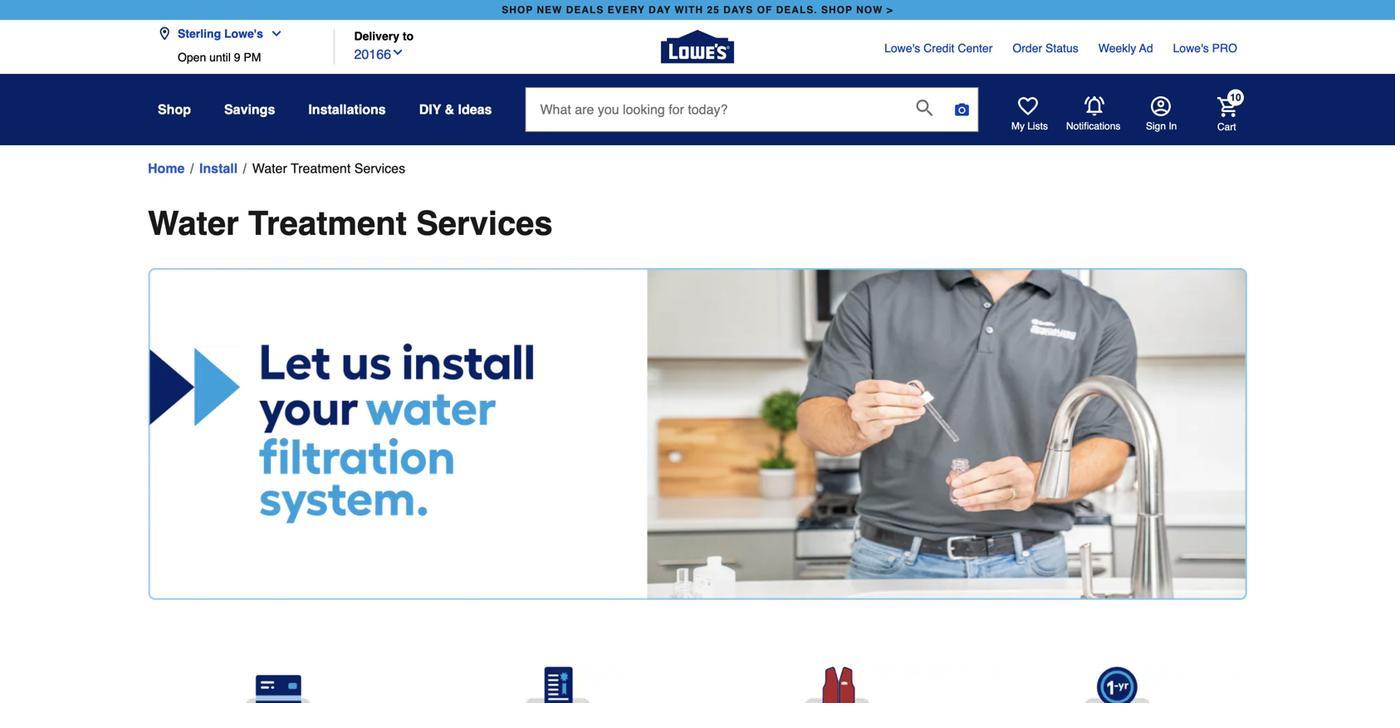 Task type: describe. For each thing, give the bounding box(es) containing it.
search image
[[917, 100, 933, 116]]

cart
[[1218, 121, 1237, 133]]

savings
[[224, 102, 275, 117]]

shop new deals every day with 25 days of deals. shop now >
[[502, 4, 894, 16]]

chevron down image inside sterling lowe's button
[[263, 27, 283, 40]]

install
[[199, 161, 238, 176]]

shop new deals every day with 25 days of deals. shop now > link
[[499, 0, 897, 20]]

day
[[649, 4, 671, 16]]

lowe's credit center
[[885, 42, 993, 55]]

lowe's pro link
[[1174, 40, 1238, 56]]

installations
[[309, 102, 386, 117]]

every
[[608, 4, 645, 16]]

sign in
[[1147, 120, 1178, 132]]

delivery
[[354, 29, 400, 43]]

20166
[[354, 47, 391, 62]]

credit
[[924, 42, 955, 55]]

treatment inside water treatment services link
[[291, 161, 351, 176]]

savings button
[[224, 95, 275, 125]]

shop button
[[158, 95, 191, 125]]

ad
[[1140, 42, 1154, 55]]

now
[[857, 4, 884, 16]]

lowe's home improvement cart image
[[1218, 97, 1238, 117]]

home link
[[148, 159, 185, 179]]

lowe's home improvement lists image
[[1019, 96, 1038, 116]]

order status
[[1013, 42, 1079, 55]]

2 shop from the left
[[822, 4, 853, 16]]

days
[[724, 4, 754, 16]]

weekly ad link
[[1099, 40, 1154, 56]]

order status link
[[1013, 40, 1079, 56]]

lowe's home improvement logo image
[[661, 10, 734, 83]]

notifications
[[1067, 121, 1121, 132]]

diy
[[419, 102, 441, 117]]

lowe's pro
[[1174, 42, 1238, 55]]

status
[[1046, 42, 1079, 55]]

ideas
[[458, 102, 492, 117]]

install link
[[199, 159, 238, 179]]

sterling lowe's button
[[158, 17, 290, 51]]

until
[[209, 51, 231, 64]]

lowe's for lowe's credit center
[[885, 42, 921, 55]]

deals
[[566, 4, 604, 16]]

a dark blue background check icon. image
[[431, 668, 685, 704]]

20166 button
[[354, 43, 405, 64]]



Task type: locate. For each thing, give the bounding box(es) containing it.
treatment down water treatment services link
[[248, 204, 407, 243]]

1 vertical spatial water treatment services
[[148, 204, 553, 243]]

weekly
[[1099, 42, 1137, 55]]

shop left new
[[502, 4, 533, 16]]

let us install your water filtration system. image
[[148, 268, 1248, 601]]

1 vertical spatial chevron down image
[[391, 46, 405, 59]]

water treatment services link
[[252, 159, 405, 179]]

delivery to
[[354, 29, 414, 43]]

lists
[[1028, 120, 1048, 132]]

0 horizontal spatial services
[[355, 161, 405, 176]]

0 horizontal spatial chevron down image
[[263, 27, 283, 40]]

pro
[[1213, 42, 1238, 55]]

pm
[[244, 51, 261, 64]]

0 vertical spatial water treatment services
[[252, 161, 405, 176]]

sterling
[[178, 27, 221, 40]]

lowe's
[[224, 27, 263, 40], [885, 42, 921, 55], [1174, 42, 1209, 55]]

10
[[1231, 92, 1242, 103]]

open
[[178, 51, 206, 64]]

to
[[403, 29, 414, 43]]

open until 9 pm
[[178, 51, 261, 64]]

0 horizontal spatial lowe's
[[224, 27, 263, 40]]

None search field
[[525, 87, 979, 147]]

chevron down image inside 20166 button
[[391, 46, 405, 59]]

1 horizontal spatial lowe's
[[885, 42, 921, 55]]

0 vertical spatial chevron down image
[[263, 27, 283, 40]]

0 horizontal spatial shop
[[502, 4, 533, 16]]

0 vertical spatial treatment
[[291, 161, 351, 176]]

1 vertical spatial treatment
[[248, 204, 407, 243]]

>
[[887, 4, 894, 16]]

my
[[1012, 120, 1025, 132]]

deals.
[[776, 4, 818, 16]]

1 horizontal spatial services
[[416, 204, 553, 243]]

shop left now
[[822, 4, 853, 16]]

0 vertical spatial water
[[252, 161, 287, 176]]

lowe's home improvement notification center image
[[1085, 96, 1105, 116]]

water
[[252, 161, 287, 176], [148, 204, 239, 243]]

0 vertical spatial services
[[355, 161, 405, 176]]

shop
[[502, 4, 533, 16], [822, 4, 853, 16]]

treatment down the installations button
[[291, 161, 351, 176]]

1 horizontal spatial chevron down image
[[391, 46, 405, 59]]

a dark blue credit card icon. image
[[151, 668, 405, 704]]

water treatment services
[[252, 161, 405, 176], [148, 204, 553, 243]]

in
[[1169, 120, 1178, 132]]

lowe's left credit
[[885, 42, 921, 55]]

lowe's up 9
[[224, 27, 263, 40]]

diy & ideas button
[[419, 95, 492, 125]]

location image
[[158, 27, 171, 40]]

shop
[[158, 102, 191, 117]]

of
[[757, 4, 773, 16]]

1 vertical spatial services
[[416, 204, 553, 243]]

25
[[707, 4, 720, 16]]

1 vertical spatial water
[[148, 204, 239, 243]]

sign
[[1147, 120, 1166, 132]]

9
[[234, 51, 241, 64]]

order
[[1013, 42, 1043, 55]]

Search Query text field
[[526, 88, 903, 131]]

&
[[445, 102, 455, 117]]

sign in button
[[1147, 96, 1178, 133]]

camera image
[[954, 101, 971, 118]]

my lists
[[1012, 120, 1048, 132]]

diy & ideas
[[419, 102, 492, 117]]

with
[[675, 4, 704, 16]]

1 horizontal spatial shop
[[822, 4, 853, 16]]

lowe's left pro
[[1174, 42, 1209, 55]]

lowe's inside button
[[224, 27, 263, 40]]

home
[[148, 161, 185, 176]]

water treatment services down the installations button
[[252, 161, 405, 176]]

services inside water treatment services link
[[355, 161, 405, 176]]

weekly ad
[[1099, 42, 1154, 55]]

my lists link
[[1012, 96, 1048, 133]]

a lowe's red vest icon. image
[[711, 668, 965, 704]]

water treatment services down water treatment services link
[[148, 204, 553, 243]]

water down install link
[[148, 204, 239, 243]]

lowe's for lowe's pro
[[1174, 42, 1209, 55]]

lowe's credit center link
[[885, 40, 993, 56]]

1 shop from the left
[[502, 4, 533, 16]]

2 horizontal spatial lowe's
[[1174, 42, 1209, 55]]

water right install
[[252, 161, 287, 176]]

1 horizontal spatial water
[[252, 161, 287, 176]]

center
[[958, 42, 993, 55]]

0 horizontal spatial water
[[148, 204, 239, 243]]

chevron down image
[[263, 27, 283, 40], [391, 46, 405, 59]]

treatment
[[291, 161, 351, 176], [248, 204, 407, 243]]

lowe's home improvement account image
[[1151, 96, 1171, 116]]

services
[[355, 161, 405, 176], [416, 204, 553, 243]]

new
[[537, 4, 563, 16]]

sterling lowe's
[[178, 27, 263, 40]]

installations button
[[309, 95, 386, 125]]

a blue 1-year labor warranty icon. image
[[991, 668, 1245, 704]]



Task type: vqa. For each thing, say whether or not it's contained in the screenshot.
DUPONT Link
no



